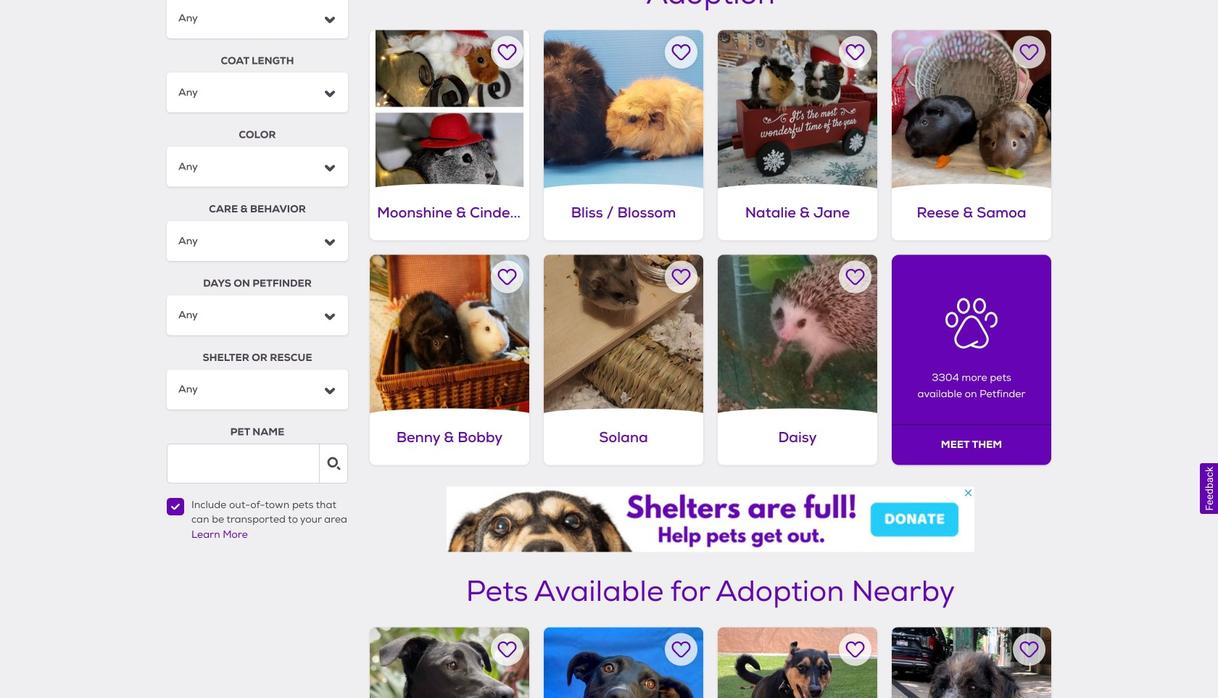 Task type: describe. For each thing, give the bounding box(es) containing it.
benny & bobby, adoptable guinea pig, adult male abyssinian & short-haired mix, san antonio, tx. image
[[370, 255, 530, 415]]

solana, adoptable hamster, young female dwarf hamster, tucson, az. image
[[544, 255, 704, 415]]

bliss / blossom, adoptable guinea pig, adult female guinea pig mix, lewisville, tx. image
[[544, 30, 704, 190]]

rizzo, adoptable dog, puppy female shepherd & labrador retriever mix, jardines de san manuel, pue. image
[[370, 628, 530, 699]]

moonshine & cinder felt, adoptable guinea pig, young female guinea pig, austin, tx. image
[[370, 30, 530, 190]]

natalie & jane, adoptable guinea pig, young female short-haired & abyssinian mix, san antonio, tx. image
[[718, 30, 878, 190]]

mimosa, adoptable dog, puppy female labrador retriever mix, jardines de san manuel, pue. image
[[718, 628, 878, 699]]

yuli, adoptable dog, adult female labrador retriever mix, jardines de san manuel, pue. image
[[544, 628, 704, 699]]

advertisement element
[[447, 487, 975, 552]]



Task type: locate. For each thing, give the bounding box(es) containing it.
daisy, adoptable hedgehog, young female hedgehog, vernon, tx. image
[[718, 255, 878, 415]]

reese & samoa, adoptable guinea pig, senior female short-haired, san antonio, tx. image
[[892, 30, 1052, 190]]

murphy - fostered, adoptable dog, puppy male poodle mix, jardines de san manuel, pue. image
[[892, 628, 1052, 699]]

None text field
[[167, 444, 348, 484]]



Task type: vqa. For each thing, say whether or not it's contained in the screenshot.
Out-of-town pet corresponding to kitkat, adoptable dog, puppy female shepherd & husky mix, 3 miles away, out-of-town pet. image
no



